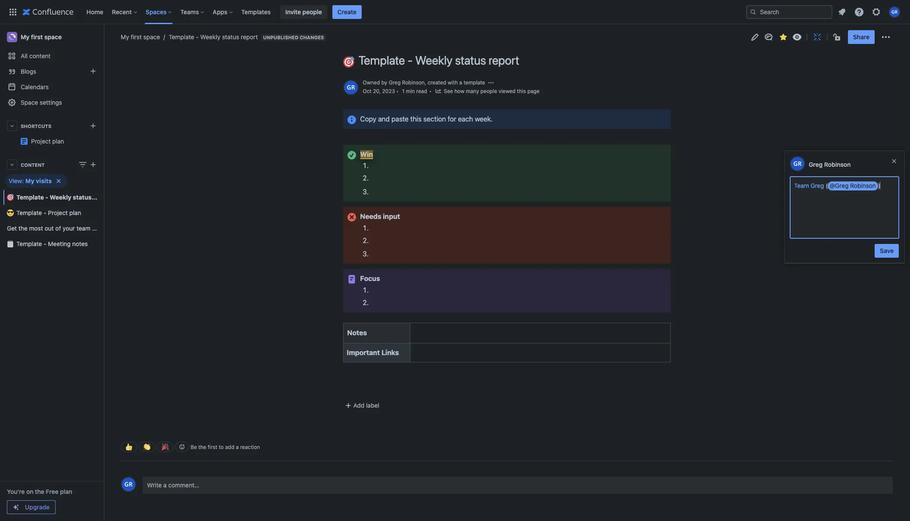 Task type: vqa. For each thing, say whether or not it's contained in the screenshot.
bottommost greg robinson link
yes



Task type: describe. For each thing, give the bounding box(es) containing it.
my right the view:
[[25, 177, 34, 185]]

project inside 'link'
[[48, 209, 68, 217]]

:clap: image
[[144, 444, 151, 451]]

weekly inside space element
[[50, 194, 71, 201]]

1 vertical spatial people
[[481, 88, 497, 94]]

the for be
[[199, 444, 206, 451]]

focus
[[360, 275, 380, 283]]

important links
[[347, 349, 399, 357]]

the for get
[[18, 225, 28, 232]]

appswitcher icon image
[[8, 7, 18, 17]]

save button
[[876, 244, 900, 258]]

2 my first space from the left
[[121, 33, 160, 41]]

no restrictions image
[[833, 32, 843, 42]]

help icon image
[[855, 7, 865, 17]]

this inside see how many people viewed this page button
[[517, 88, 526, 94]]

template - project plan image
[[21, 138, 28, 145]]

share
[[854, 33, 870, 41]]

- for :sunglasses: image
[[44, 209, 46, 217]]

template - meeting notes
[[16, 240, 88, 248]]

write
[[147, 482, 162, 489]]

to
[[219, 444, 224, 451]]

teams
[[181, 8, 199, 15]]

and
[[378, 115, 390, 123]]

how
[[455, 88, 465, 94]]

meeting
[[48, 240, 71, 248]]

most
[[29, 225, 43, 232]]

,
[[425, 79, 427, 86]]

0 horizontal spatial project plan
[[31, 138, 64, 145]]

1
[[402, 88, 405, 94]]

apps
[[213, 8, 228, 15]]

2 horizontal spatial first
[[208, 444, 218, 451]]

change view image
[[78, 160, 88, 170]]

week.
[[475, 115, 493, 123]]

first inside space element
[[31, 33, 43, 41]]

copy
[[360, 115, 377, 123]]

20,
[[373, 88, 381, 94]]

(
[[826, 182, 829, 189]]

template - weekly status report inside space element
[[16, 194, 112, 201]]

report inside space element
[[93, 194, 112, 201]]

read
[[417, 88, 428, 94]]

template down teams
[[169, 33, 194, 41]]

your
[[63, 225, 75, 232]]

template up by
[[359, 53, 405, 67]]

:clap: image
[[144, 444, 151, 451]]

premium image
[[13, 504, 19, 511]]

space settings link
[[3, 95, 100, 110]]

0 vertical spatial template - weekly status report
[[169, 33, 258, 41]]

paste
[[392, 115, 409, 123]]

needs input
[[360, 213, 400, 221]]

- down teams dropdown button
[[196, 33, 199, 41]]

:notepad_spiral: image
[[7, 241, 14, 248]]

1 horizontal spatial my first space link
[[121, 33, 160, 41]]

team
[[77, 225, 91, 232]]

calendars link
[[3, 79, 100, 95]]

team
[[795, 182, 810, 189]]

on
[[26, 488, 33, 496]]

add reaction image
[[179, 444, 186, 451]]

visits
[[36, 177, 52, 185]]

unpublished changes
[[263, 35, 324, 40]]

1 vertical spatial template - weekly status report link
[[3, 190, 112, 205]]

oct 20, 2023
[[363, 88, 395, 94]]

status inside space element
[[73, 194, 92, 201]]

1 vertical spatial weekly
[[416, 53, 453, 67]]

add
[[225, 444, 235, 451]]

recent button
[[109, 5, 141, 19]]

:sunglasses: image
[[7, 210, 14, 217]]

of
[[55, 225, 61, 232]]

viewed
[[499, 88, 516, 94]]

:thumbsup: image
[[126, 444, 132, 451]]

for
[[448, 115, 457, 123]]

:thumbsup: image
[[126, 444, 132, 451]]

:dart: image
[[343, 56, 354, 68]]

1 vertical spatial greg
[[809, 161, 823, 168]]

settings icon image
[[872, 7, 882, 17]]

template for the bottom template - weekly status report link
[[16, 194, 44, 201]]

0 vertical spatial greg robinson link
[[389, 79, 425, 86]]

1 horizontal spatial project plan
[[100, 134, 133, 142]]

calendars
[[21, 83, 49, 91]]

view: my visits
[[9, 177, 52, 185]]

Search field
[[747, 5, 833, 19]]

home link
[[84, 5, 106, 19]]

share button
[[849, 30, 875, 44]]

panel note image
[[347, 275, 357, 285]]

1 horizontal spatial report
[[241, 33, 258, 41]]

panel error image
[[347, 212, 357, 223]]

2 horizontal spatial template - weekly status report
[[359, 53, 520, 67]]

my right collapse sidebar icon on the left top of page
[[121, 33, 129, 41]]

2023
[[383, 88, 395, 94]]

min
[[406, 88, 415, 94]]

0 horizontal spatial greg robinson image
[[122, 478, 135, 492]]

template for template - project plan 'link'
[[16, 209, 42, 217]]

template - project plan link
[[3, 205, 100, 221]]

templates
[[241, 8, 271, 15]]

owned by greg robinson , created with a template
[[363, 79, 485, 86]]

templates link
[[239, 5, 274, 19]]

win
[[360, 151, 373, 158]]

shortcuts button
[[3, 118, 100, 134]]

spaces
[[146, 8, 167, 15]]

many
[[466, 88, 479, 94]]

see how many people viewed this page
[[444, 88, 540, 94]]

owned
[[363, 79, 380, 86]]

0 vertical spatial a
[[460, 79, 463, 86]]

greg robinson image
[[344, 81, 358, 94]]

unstar image
[[779, 32, 789, 42]]

content
[[21, 162, 45, 168]]

invite people button
[[280, 5, 327, 19]]

)
[[879, 182, 881, 189]]

0 horizontal spatial space
[[44, 33, 62, 41]]

my first space inside space element
[[21, 33, 62, 41]]

all content link
[[3, 48, 100, 64]]

oct
[[363, 88, 372, 94]]

invite
[[286, 8, 301, 15]]

a inside button
[[164, 482, 167, 489]]

unpublished
[[263, 35, 299, 40]]

1 min read
[[402, 88, 428, 94]]

edit this page image
[[750, 32, 761, 42]]

- for :notepad_spiral: icon
[[44, 240, 46, 248]]

content
[[29, 52, 51, 60]]

team greg link
[[795, 182, 825, 189]]

stop watching image
[[792, 32, 803, 42]]

1 horizontal spatial weekly
[[200, 33, 221, 41]]

greg inside team greg ( @greg robinson ) save
[[811, 182, 825, 189]]

important
[[347, 349, 380, 357]]

more actions image
[[882, 32, 892, 42]]

0 vertical spatial robinson
[[402, 79, 425, 86]]

2 horizontal spatial report
[[489, 53, 520, 67]]



Task type: locate. For each thing, give the bounding box(es) containing it.
greg robinson image up "team" at the top right
[[791, 157, 805, 171]]

be the first to add a reaction
[[191, 444, 260, 451]]

status up team
[[73, 194, 92, 201]]

Add label text field
[[342, 402, 409, 410]]

plan inside 'link'
[[69, 209, 81, 217]]

greg robinson
[[809, 161, 851, 168]]

get the most out of your team space
[[7, 225, 109, 232]]

copy image
[[342, 145, 353, 156]]

1 vertical spatial template - weekly status report
[[359, 53, 520, 67]]

0 horizontal spatial template - weekly status report link
[[3, 190, 112, 205]]

1 horizontal spatial first
[[131, 33, 142, 41]]

my first space link up all content link
[[3, 28, 100, 46]]

copy and paste this section for each week.
[[360, 115, 493, 123]]

space right team
[[92, 225, 109, 232]]

template
[[464, 79, 485, 86]]

1 horizontal spatial a
[[236, 444, 239, 451]]

content button
[[3, 157, 100, 173]]

0 horizontal spatial weekly
[[50, 194, 71, 201]]

view:
[[9, 177, 24, 185]]

space down spaces
[[143, 33, 160, 41]]

my first space link down recent dropdown button
[[121, 33, 160, 41]]

settings
[[40, 99, 62, 106]]

each
[[458, 115, 473, 123]]

reaction
[[240, 444, 260, 451]]

weekly down apps
[[200, 33, 221, 41]]

by
[[382, 79, 388, 86]]

1 horizontal spatial status
[[222, 33, 239, 41]]

template - weekly status report down clear view image on the left top of page
[[16, 194, 112, 201]]

create a blog image
[[88, 66, 98, 76]]

:tada: image
[[162, 444, 169, 451], [162, 444, 169, 451]]

panel success image
[[347, 150, 357, 160]]

add shortcut image
[[88, 121, 98, 131]]

search image
[[750, 8, 757, 15]]

0 horizontal spatial this
[[411, 115, 422, 123]]

1 horizontal spatial this
[[517, 88, 526, 94]]

template down view: my visits
[[16, 194, 44, 201]]

status down apps popup button
[[222, 33, 239, 41]]

1 vertical spatial status
[[455, 53, 487, 67]]

report down create a page icon
[[93, 194, 112, 201]]

greg robinson link up (
[[809, 161, 851, 168]]

my first space down recent dropdown button
[[121, 33, 160, 41]]

template - weekly status report link down apps
[[160, 33, 258, 41]]

2 vertical spatial a
[[164, 482, 167, 489]]

write a comment…
[[147, 482, 199, 489]]

a
[[460, 79, 463, 86], [236, 444, 239, 451], [164, 482, 167, 489]]

input
[[383, 213, 400, 221]]

project plan link up the change view image
[[3, 134, 133, 149]]

weekly up created
[[416, 53, 453, 67]]

you're on the free plan
[[7, 488, 72, 496]]

links
[[382, 349, 399, 357]]

2 vertical spatial status
[[73, 194, 92, 201]]

2 vertical spatial greg
[[811, 182, 825, 189]]

get the most out of your team space link
[[3, 221, 109, 236]]

plan
[[121, 134, 133, 142], [52, 138, 64, 145], [69, 209, 81, 217], [60, 488, 72, 496]]

first down recent dropdown button
[[131, 33, 142, 41]]

this left page
[[517, 88, 526, 94]]

template - weekly status report link
[[160, 33, 258, 41], [3, 190, 112, 205]]

0 horizontal spatial a
[[164, 482, 167, 489]]

2 vertical spatial template - weekly status report
[[16, 194, 112, 201]]

template down "most"
[[16, 240, 42, 248]]

1 horizontal spatial greg robinson link
[[809, 161, 851, 168]]

1 vertical spatial greg robinson image
[[122, 478, 135, 492]]

- up template - project plan
[[45, 194, 48, 201]]

greg robinson image
[[791, 157, 805, 171], [122, 478, 135, 492]]

2 horizontal spatial a
[[460, 79, 463, 86]]

weekly down clear view image on the left top of page
[[50, 194, 71, 201]]

0 horizontal spatial report
[[93, 194, 112, 201]]

banner containing home
[[0, 0, 911, 24]]

shortcuts
[[21, 123, 51, 129]]

robinson inside team greg ( @greg robinson ) save
[[851, 182, 877, 189]]

greg right by
[[389, 79, 401, 86]]

needs
[[360, 213, 382, 221]]

1 vertical spatial greg robinson link
[[809, 161, 851, 168]]

1 horizontal spatial greg robinson image
[[791, 157, 805, 171]]

close comment sidebar image
[[891, 158, 898, 165]]

0 horizontal spatial greg robinson link
[[389, 79, 425, 86]]

a right add
[[236, 444, 239, 451]]

2 horizontal spatial the
[[199, 444, 206, 451]]

my up all
[[21, 33, 29, 41]]

2 vertical spatial robinson
[[851, 182, 877, 189]]

2 horizontal spatial space
[[143, 33, 160, 41]]

weekly
[[200, 33, 221, 41], [416, 53, 453, 67], [50, 194, 71, 201]]

status up template
[[455, 53, 487, 67]]

notes
[[348, 329, 367, 337]]

1 vertical spatial robinson
[[825, 161, 851, 168]]

2 vertical spatial the
[[35, 488, 44, 496]]

template for template - meeting notes link on the left top of the page
[[16, 240, 42, 248]]

clear view image
[[53, 176, 64, 186]]

0 horizontal spatial template - weekly status report
[[16, 194, 112, 201]]

people inside global element
[[303, 8, 322, 15]]

changes
[[300, 35, 324, 40]]

add label
[[354, 402, 380, 410]]

created
[[428, 79, 447, 86]]

greg robinson image left write
[[122, 478, 135, 492]]

:notepad_spiral: image
[[7, 241, 14, 248]]

status
[[222, 33, 239, 41], [455, 53, 487, 67], [73, 194, 92, 201]]

2 horizontal spatial status
[[455, 53, 487, 67]]

2 vertical spatial report
[[93, 194, 112, 201]]

manage page ownership image
[[488, 80, 495, 86]]

report up manage page ownership image
[[489, 53, 520, 67]]

0 vertical spatial status
[[222, 33, 239, 41]]

write a comment… button
[[143, 477, 894, 495]]

space
[[44, 33, 62, 41], [143, 33, 160, 41], [92, 225, 109, 232]]

2 vertical spatial weekly
[[50, 194, 71, 201]]

out
[[45, 225, 54, 232]]

template - weekly status report up created
[[359, 53, 520, 67]]

people down manage page ownership image
[[481, 88, 497, 94]]

project plan
[[100, 134, 133, 142], [31, 138, 64, 145]]

:dart: image
[[343, 56, 354, 68], [7, 194, 14, 201], [7, 194, 14, 201]]

2 horizontal spatial weekly
[[416, 53, 453, 67]]

people right invite
[[303, 8, 322, 15]]

first left to
[[208, 444, 218, 451]]

1 horizontal spatial people
[[481, 88, 497, 94]]

project plan link
[[3, 134, 133, 149], [31, 138, 64, 145]]

recent
[[112, 8, 132, 15]]

report down 'templates' link
[[241, 33, 258, 41]]

template - weekly status report link down clear view image on the left top of page
[[3, 190, 112, 205]]

0 vertical spatial this
[[517, 88, 526, 94]]

my first space up the content
[[21, 33, 62, 41]]

report
[[241, 33, 258, 41], [489, 53, 520, 67], [93, 194, 112, 201]]

see how many people viewed this page button
[[436, 87, 540, 96]]

greg up team greg link
[[809, 161, 823, 168]]

@greg
[[830, 182, 849, 189]]

the right on
[[35, 488, 44, 496]]

get
[[7, 225, 17, 232]]

page
[[528, 88, 540, 94]]

1 horizontal spatial my first space
[[121, 33, 160, 41]]

banner
[[0, 0, 911, 24]]

a right with
[[460, 79, 463, 86]]

0 vertical spatial template - weekly status report link
[[160, 33, 258, 41]]

0 vertical spatial greg
[[389, 79, 401, 86]]

notes
[[72, 240, 88, 248]]

blogs
[[21, 68, 36, 75]]

1 vertical spatial the
[[199, 444, 206, 451]]

the right get
[[18, 225, 28, 232]]

0 horizontal spatial my first space
[[21, 33, 62, 41]]

comment…
[[168, 482, 199, 489]]

- for :dart: icon
[[408, 53, 413, 67]]

first up all content
[[31, 33, 43, 41]]

the right be
[[199, 444, 206, 451]]

this right paste
[[411, 115, 422, 123]]

greg robinson link up 1
[[389, 79, 425, 86]]

0 horizontal spatial first
[[31, 33, 43, 41]]

0 horizontal spatial people
[[303, 8, 322, 15]]

1 vertical spatial a
[[236, 444, 239, 451]]

free
[[46, 488, 59, 496]]

panel info image
[[347, 115, 357, 125]]

you're
[[7, 488, 25, 496]]

0 vertical spatial people
[[303, 8, 322, 15]]

robinson
[[402, 79, 425, 86], [825, 161, 851, 168], [851, 182, 877, 189]]

robinson left )
[[851, 182, 877, 189]]

with a template button
[[448, 79, 485, 87]]

- inside 'link'
[[44, 209, 46, 217]]

1 horizontal spatial template - weekly status report
[[169, 33, 258, 41]]

all
[[21, 52, 28, 60]]

0 horizontal spatial my first space link
[[3, 28, 100, 46]]

1 horizontal spatial space
[[92, 225, 109, 232]]

blogs link
[[3, 64, 100, 79]]

project plan link down shortcuts dropdown button
[[31, 138, 64, 145]]

home
[[87, 8, 103, 15]]

the
[[18, 225, 28, 232], [199, 444, 206, 451], [35, 488, 44, 496]]

add
[[354, 402, 365, 410]]

0 horizontal spatial the
[[18, 225, 28, 232]]

- left the meeting
[[44, 240, 46, 248]]

space up all content link
[[44, 33, 62, 41]]

greg robinson link
[[389, 79, 425, 86], [809, 161, 851, 168]]

1 horizontal spatial template - weekly status report link
[[160, 33, 258, 41]]

0 vertical spatial greg robinson image
[[791, 157, 805, 171]]

0 vertical spatial weekly
[[200, 33, 221, 41]]

be
[[191, 444, 197, 451]]

Main content area, start typing to enter text. text field
[[795, 181, 896, 235]]

template
[[169, 33, 194, 41], [359, 53, 405, 67], [16, 194, 44, 201], [16, 209, 42, 217], [16, 240, 42, 248]]

robinson up @greg
[[825, 161, 851, 168]]

save
[[881, 247, 894, 255]]

invite people
[[286, 8, 322, 15]]

greg left (
[[811, 182, 825, 189]]

space element
[[0, 24, 133, 522]]

template - weekly status report down apps
[[169, 33, 258, 41]]

1 vertical spatial report
[[489, 53, 520, 67]]

my first space
[[21, 33, 62, 41], [121, 33, 160, 41]]

robinson up 1 min read
[[402, 79, 425, 86]]

template - project plan
[[16, 209, 81, 217]]

upgrade button
[[7, 501, 55, 514]]

team greg ( @greg robinson ) save
[[795, 182, 894, 255]]

confluence image
[[22, 7, 74, 17], [22, 7, 74, 17]]

1 my first space from the left
[[21, 33, 62, 41]]

spaces button
[[143, 5, 175, 19]]

template inside 'link'
[[16, 209, 42, 217]]

template up "most"
[[16, 209, 42, 217]]

0 vertical spatial report
[[241, 33, 258, 41]]

- up owned by greg robinson , created with a template
[[408, 53, 413, 67]]

upgrade
[[25, 504, 50, 511]]

space settings
[[21, 99, 62, 106]]

- up out
[[44, 209, 46, 217]]

:sunglasses: image
[[7, 210, 14, 217]]

template - meeting notes link
[[3, 236, 100, 252]]

quick summary image
[[813, 32, 823, 42]]

collapse sidebar image
[[94, 28, 113, 46]]

template - weekly status report
[[169, 33, 258, 41], [359, 53, 520, 67], [16, 194, 112, 201]]

create a page image
[[88, 160, 98, 170]]

all content
[[21, 52, 51, 60]]

space
[[21, 99, 38, 106]]

create link
[[333, 5, 362, 19]]

a right write
[[164, 482, 167, 489]]

1 horizontal spatial the
[[35, 488, 44, 496]]

project
[[100, 134, 120, 142], [31, 138, 51, 145], [48, 209, 68, 217]]

1 vertical spatial this
[[411, 115, 422, 123]]

see
[[444, 88, 453, 94]]

global element
[[5, 0, 745, 24]]

0 vertical spatial the
[[18, 225, 28, 232]]

0 horizontal spatial status
[[73, 194, 92, 201]]

notification icon image
[[837, 7, 848, 17]]

label
[[366, 402, 380, 410]]

my first space link
[[3, 28, 100, 46], [121, 33, 160, 41]]



